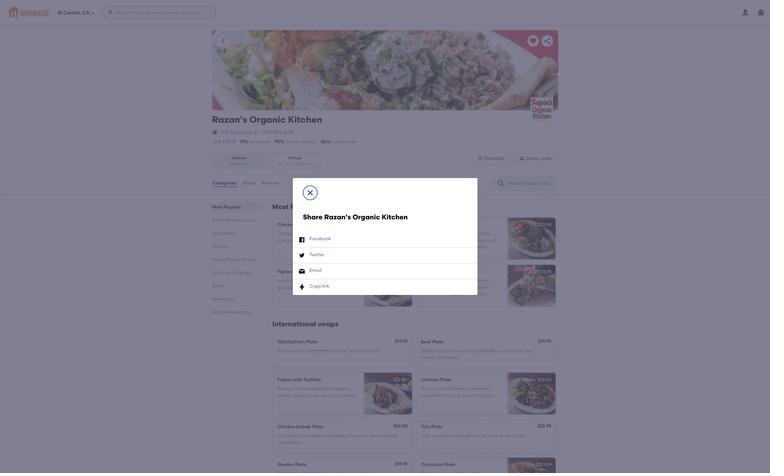 Task type: describe. For each thing, give the bounding box(es) containing it.
25–35
[[293, 162, 304, 166]]

international wraps inside tab
[[212, 218, 254, 223]]

2119
[[220, 130, 229, 135]]

0 horizontal spatial kitchen
[[288, 114, 323, 125]]

sides tab
[[212, 283, 257, 290]]

el
[[58, 10, 62, 16]]

lentil rice. served with hummus, falafel, tabbouleh, pita bread, and green salad topped with tahini.
[[421, 231, 496, 250]]

sautéed
[[278, 278, 295, 284]]

(510)
[[263, 130, 273, 135]]

beef,
[[460, 349, 471, 354]]

lavash.
[[472, 292, 487, 297]]

0 vertical spatial $24.00
[[538, 377, 552, 383]]

specialties
[[212, 231, 236, 236]]

vegetables, inside chicken, fire roasted vegetables, hummus, and roasted vegetables.
[[323, 434, 349, 439]]

bell inside served with sauteed bell peppers, onions, guacamole, and sour cream.
[[323, 387, 331, 392]]

chicken for chicken, fire roasted vegetables, hummus, and roasted vegetables.
[[278, 425, 296, 430]]

+ for $22.00
[[550, 462, 553, 468]]

grass
[[439, 349, 451, 354]]

and inside hummus, falafel, tomato, onion, lettuce, chili sauce, tahini, and cauliflower wrapped in lavash.
[[478, 285, 487, 290]]

share
[[303, 213, 323, 221]]

1 vertical spatial $22.95
[[393, 377, 407, 383]]

1 vertical spatial organic
[[353, 213, 380, 221]]

onion,
[[477, 278, 491, 284]]

kebab
[[297, 425, 311, 430]]

fajitas for served with sauteed bell peppers, onions, guacamole, and sour cream.
[[278, 377, 292, 383]]

bottled
[[212, 310, 228, 315]]

Search Razan's Organic Kitchen search field
[[507, 181, 556, 187]]

+ for $22.95
[[407, 377, 410, 383]]

topped
[[448, 244, 464, 250]]

tomato,
[[459, 278, 476, 284]]

0449
[[284, 130, 294, 135]]

tofu, steamed vegetables, rice, beans, and salsa.
[[421, 434, 528, 439]]

most popular tab
[[212, 204, 257, 211]]

garden
[[278, 462, 294, 468]]

cream. inside served with sauteed bell peppers, onions, guacamole, and sour cream.
[[341, 393, 357, 398]]

soups
[[212, 270, 225, 276]]

food
[[261, 140, 270, 144]]

fajitas with tortillas image for an
[[364, 373, 412, 415]]

cream. inside sautéed bell peppers, onions, guacamole, and sour cream.
[[325, 285, 340, 290]]

1 vertical spatial razan's
[[324, 213, 351, 221]]

plate right tofu
[[432, 425, 443, 430]]

chicken, for chicken, pan seared vegetables, rice, beans, and salsa.
[[278, 231, 297, 237]]

amount
[[428, 387, 446, 392]]

1 vertical spatial wraps
[[318, 320, 339, 328]]

most popular inside tab
[[212, 205, 241, 210]]

salmon
[[289, 340, 305, 345]]

sour inside bgrilled grass fed beef, vegetables, rice, beans, sour cream, and salsa.
[[525, 349, 534, 354]]

an
[[421, 387, 427, 392]]

2119 kitteredge st
[[220, 130, 258, 135]]

beef plate
[[421, 340, 444, 345]]

burritos
[[212, 244, 229, 250]]

on time delivery
[[286, 140, 316, 144]]

and inside bgrilled grass fed beef, vegetables, rice, beans, sour cream, and salsa.
[[438, 355, 446, 361]]

1 horizontal spatial international wraps
[[272, 320, 339, 328]]

and inside served with sauteed bell peppers, onions, guacamole, and sour cream.
[[321, 393, 330, 398]]

steamed inside the an amount of chicken, steamed vegetables, rice, beans, and salsa.
[[471, 387, 490, 392]]

wild for wild salmon plate
[[278, 340, 288, 345]]

wraps
[[241, 257, 255, 263]]

91
[[240, 139, 244, 145]]

1 roasted from the left
[[306, 434, 322, 439]]

bottled beverages tab
[[212, 309, 257, 316]]

0 horizontal spatial razan's
[[212, 114, 247, 125]]

hummus, for with
[[471, 231, 491, 237]]

schedule button
[[473, 153, 511, 165]]

ca
[[82, 10, 90, 16]]

$18.95
[[395, 462, 408, 467]]

vegetables, inside chicken, pan seared vegetables, rice, beans, and salsa.
[[323, 231, 349, 237]]

cerrito,
[[63, 10, 81, 16]]

saved restaurant button
[[528, 35, 539, 47]]

bell inside sautéed bell peppers, onions, guacamole, and sour cream.
[[296, 278, 304, 284]]

tofu,
[[421, 434, 432, 439]]

el cerrito, ca
[[58, 10, 90, 16]]

razan's organic kitchen logo image
[[531, 97, 553, 120]]

twitter
[[310, 252, 324, 258]]

svg image for twitter
[[298, 252, 306, 260]]

tabbouleh,
[[437, 238, 461, 243]]

and inside the an amount of chicken, steamed vegetables, rice, beans, and salsa.
[[474, 393, 482, 398]]

tofu plate
[[421, 425, 443, 430]]

international for international wraps tab
[[212, 257, 240, 263]]

green
[[421, 244, 434, 250]]

share icon image
[[544, 37, 551, 45]]

$22.00 +
[[536, 462, 553, 468]]

2 roasted from the left
[[381, 434, 397, 439]]

order for group order
[[541, 156, 553, 161]]

and inside lentil rice. served with hummus, falafel, tabbouleh, pita bread, and green salad topped with tahini.
[[487, 238, 496, 243]]

pita
[[462, 238, 471, 243]]

vegetables, inside bgrilled grass fed beef, vegetables, rice, beans, sour cream, and salsa.
[[472, 349, 497, 354]]

chicken for an amount of chicken, steamed vegetables, rice, beans, and salsa.
[[421, 377, 439, 383]]

peppers, inside sautéed bell peppers, onions, guacamole, and sour cream.
[[305, 278, 325, 284]]

sauteed
[[304, 387, 322, 392]]

soups and salads
[[212, 270, 251, 276]]

garden plate
[[278, 462, 307, 468]]

sour inside sautéed bell peppers, onions, guacamole, and sour cream.
[[315, 285, 324, 290]]

chicken plate for pan
[[278, 222, 308, 228]]

pan
[[298, 231, 306, 237]]

delivery
[[302, 140, 316, 144]]

with up the sautéed
[[293, 269, 303, 275]]

86
[[321, 139, 326, 145]]

lentil
[[421, 231, 433, 237]]

international for international wraps tab
[[212, 218, 240, 223]]

served inside lentil rice. served with hummus, falafel, tabbouleh, pita bread, and green salad topped with tahini.
[[444, 231, 459, 237]]

4.0
[[278, 162, 283, 166]]

1 horizontal spatial most
[[272, 203, 289, 211]]

mi
[[285, 162, 289, 166]]

facebook
[[310, 236, 331, 242]]

beverages inside tab
[[212, 297, 235, 302]]

international wraps tab
[[212, 217, 257, 224]]

2 vertical spatial international
[[272, 320, 316, 328]]

st
[[254, 130, 258, 135]]

salads
[[236, 270, 251, 276]]

delivery 35–50 min
[[230, 156, 249, 166]]

couscous plate image
[[508, 458, 556, 474]]

served with sauteed bell peppers, onions, guacamole, and sour cream.
[[278, 387, 357, 398]]

schedule
[[485, 156, 505, 161]]

fajitas with tortillas for with
[[278, 377, 321, 383]]

subscription pass image
[[212, 130, 219, 135]]

chicken, fire roasted vegetables, hummus, and roasted vegetables.
[[278, 434, 397, 446]]

salsa. inside bgrilled grass fed beef, vegetables, rice, beans, sour cream, and salsa.
[[447, 355, 460, 361]]

hummus, falafel, tomato, onion, lettuce, chili sauce, tahini, and cauliflower wrapped in lavash.
[[421, 278, 491, 297]]

wraps inside tab
[[241, 218, 254, 223]]

categories button
[[212, 172, 237, 195]]

email
[[310, 268, 322, 274]]

chicken plate for amount
[[421, 377, 452, 383]]

plate right 'kebab' at the left bottom of the page
[[312, 425, 324, 430]]

razan's organic kitchen
[[212, 114, 323, 125]]

guacamole, inside sautéed bell peppers, onions, guacamole, and sour cream.
[[278, 285, 304, 290]]

svg image up share
[[306, 189, 314, 197]]

chicken, for chicken, fire roasted vegetables, hummus, and roasted vegetables.
[[278, 434, 297, 439]]

share razan's organic kitchen
[[303, 213, 408, 221]]

fajitas with tortillas for bell
[[278, 269, 321, 275]]

couscous plate
[[421, 462, 456, 468]]

vegetables.
[[278, 440, 303, 446]]

wild salmon plate
[[278, 340, 318, 345]]

rice, inside chicken, pan seared vegetables, rice, beans, and salsa.
[[278, 238, 287, 243]]

lettuce,
[[421, 285, 438, 290]]

group
[[526, 156, 540, 161]]

about button
[[242, 172, 256, 195]]

international wraps
[[212, 257, 255, 263]]

4.7
[[219, 139, 225, 145]]

wrapped
[[446, 292, 466, 297]]

35–50
[[230, 162, 241, 166]]

beverages tab
[[212, 296, 257, 303]]

bgrilled
[[421, 349, 438, 354]]

0 vertical spatial •
[[260, 130, 261, 135]]

couscous
[[421, 462, 443, 468]]



Task type: locate. For each thing, give the bounding box(es) containing it.
2 horizontal spatial sour
[[525, 349, 534, 354]]

1 vertical spatial international
[[212, 257, 240, 263]]

0 horizontal spatial min
[[242, 162, 249, 166]]

0 horizontal spatial roasted
[[306, 434, 322, 439]]

reviews button
[[261, 172, 280, 195]]

main navigation navigation
[[0, 0, 771, 25]]

0 horizontal spatial wraps
[[241, 218, 254, 223]]

0 horizontal spatial hummus,
[[350, 434, 370, 439]]

international wraps
[[212, 218, 254, 223], [272, 320, 339, 328]]

of
[[447, 387, 451, 392]]

1 horizontal spatial kitchen
[[382, 213, 408, 221]]

and
[[304, 238, 312, 243], [487, 238, 496, 243], [226, 270, 235, 276], [305, 285, 314, 290], [478, 285, 487, 290], [359, 349, 367, 354], [438, 355, 446, 361], [321, 393, 330, 398], [474, 393, 482, 398], [371, 434, 380, 439], [505, 434, 514, 439]]

served left sauteed
[[278, 387, 293, 392]]

option group containing delivery 35–50 min
[[212, 153, 322, 169]]

bgrilled grass fed beef, vegetables, rice, beans, sour cream, and salsa.
[[421, 349, 534, 361]]

fajitas with tortillas image for hummus,
[[364, 265, 412, 307]]

wild left salmon
[[278, 340, 288, 345]]

min down delivery
[[242, 162, 249, 166]]

guacamole,
[[278, 285, 304, 290], [294, 393, 320, 398]]

peppers, down email
[[305, 278, 325, 284]]

wraps
[[241, 218, 254, 223], [318, 320, 339, 328]]

fajitas up the sautéed
[[278, 269, 292, 275]]

tofu
[[421, 425, 431, 430]]

international wraps tab
[[212, 257, 257, 263]]

1 vertical spatial international wraps
[[272, 320, 339, 328]]

correct
[[332, 140, 346, 144]]

0 horizontal spatial most popular
[[212, 205, 241, 210]]

1 vertical spatial falafel,
[[443, 278, 458, 284]]

0 vertical spatial chicken,
[[278, 231, 297, 237]]

beans, inside chicken, pan seared vegetables, rice, beans, and salsa.
[[288, 238, 303, 243]]

1 vertical spatial chicken plate
[[421, 377, 452, 383]]

pickup
[[289, 156, 302, 160]]

steamed right chicken,
[[471, 387, 490, 392]]

1 horizontal spatial popular
[[291, 203, 317, 211]]

chicken
[[278, 222, 296, 228], [421, 377, 439, 383], [278, 425, 296, 430]]

1 horizontal spatial roasted
[[381, 434, 397, 439]]

svg image left schedule
[[478, 156, 483, 161]]

search icon image
[[498, 180, 505, 187]]

2 wild from the top
[[278, 349, 287, 354]]

star icon image
[[212, 139, 219, 145]]

people icon image
[[520, 156, 525, 161]]

1 vertical spatial wild
[[278, 349, 287, 354]]

international wraps down most popular tab
[[212, 218, 254, 223]]

with inside served with sauteed bell peppers, onions, guacamole, and sour cream.
[[294, 387, 303, 392]]

specialties tab
[[212, 230, 257, 237]]

wild salmon, vegetables, beans, rice, and salsa.
[[278, 349, 381, 354]]

tahini,
[[464, 285, 477, 290]]

0 vertical spatial fajitas with tortillas
[[278, 269, 321, 275]]

0 horizontal spatial cream.
[[325, 285, 340, 290]]

1 horizontal spatial bell
[[323, 387, 331, 392]]

0 horizontal spatial peppers,
[[305, 278, 325, 284]]

and inside "tab"
[[226, 270, 235, 276]]

$24.00
[[538, 377, 552, 383], [394, 424, 408, 429]]

2 vertical spatial sour
[[331, 393, 340, 398]]

0 vertical spatial international wraps
[[212, 218, 254, 223]]

$22.00
[[536, 462, 550, 468]]

0 vertical spatial kitchen
[[288, 114, 323, 125]]

order
[[347, 140, 357, 144], [541, 156, 553, 161]]

with up served with sauteed bell peppers, onions, guacamole, and sour cream.
[[293, 377, 303, 383]]

and inside chicken, pan seared vegetables, rice, beans, and salsa.
[[304, 238, 312, 243]]

svg image
[[478, 156, 483, 161], [306, 189, 314, 197], [298, 236, 306, 244], [298, 252, 306, 260], [298, 284, 306, 291]]

chicken, pan seared vegetables, rice, beans, and salsa.
[[278, 231, 349, 243]]

chicken plate
[[278, 222, 308, 228], [421, 377, 452, 383]]

tortillas
[[304, 269, 321, 275], [304, 377, 321, 383]]

1 horizontal spatial most popular
[[272, 203, 317, 211]]

beverages up bottled
[[212, 297, 235, 302]]

0 vertical spatial +
[[407, 377, 410, 383]]

chicken plate up pan
[[278, 222, 308, 228]]

min right 25–35
[[305, 162, 312, 166]]

onions, inside sautéed bell peppers, onions, guacamole, and sour cream.
[[326, 278, 341, 284]]

rice, inside bgrilled grass fed beef, vegetables, rice, beans, sour cream, and salsa.
[[499, 349, 508, 354]]

guacamole, down the sautéed
[[278, 285, 304, 290]]

1 tortillas from the top
[[304, 269, 321, 275]]

1 vertical spatial bell
[[323, 387, 331, 392]]

1 vertical spatial +
[[550, 462, 553, 468]]

0 horizontal spatial international wraps
[[212, 218, 254, 223]]

1 horizontal spatial chicken plate
[[421, 377, 452, 383]]

caret left icon image
[[219, 37, 227, 45]]

wraps down most popular tab
[[241, 218, 254, 223]]

min
[[242, 162, 249, 166], [305, 162, 312, 166]]

with up pita
[[460, 231, 470, 237]]

1 horizontal spatial peppers,
[[332, 387, 351, 392]]

guacamole, down sauteed
[[294, 393, 320, 398]]

2119 kitteredge st button
[[220, 129, 258, 136]]

$13.95
[[539, 269, 552, 275]]

1 horizontal spatial sour
[[331, 393, 340, 398]]

kitteredge
[[230, 130, 253, 135]]

falafel, up green
[[421, 238, 436, 243]]

rice, inside the an amount of chicken, steamed vegetables, rice, beans, and salsa.
[[448, 393, 457, 398]]

$29.95
[[538, 339, 552, 344]]

salad
[[435, 244, 447, 250]]

with left sauteed
[[294, 387, 303, 392]]

chicken, up vegetables.
[[278, 434, 297, 439]]

beverages inside tab
[[229, 310, 252, 315]]

hummus, for vegetables,
[[350, 434, 370, 439]]

and inside sautéed bell peppers, onions, guacamole, and sour cream.
[[305, 285, 314, 290]]

svg image for copy link
[[298, 284, 306, 291]]

min inside delivery 35–50 min
[[242, 162, 249, 166]]

0 horizontal spatial steamed
[[433, 434, 452, 439]]

1 vertical spatial onions,
[[278, 393, 293, 398]]

2 fajitas with tortillas image from the top
[[364, 373, 412, 415]]

1 horizontal spatial •
[[291, 162, 292, 166]]

bell
[[296, 278, 304, 284], [323, 387, 331, 392]]

1 vertical spatial chicken plate image
[[508, 373, 556, 415]]

beverages down the beverages tab
[[229, 310, 252, 315]]

0 vertical spatial falafel,
[[421, 238, 436, 243]]

international inside international wraps tab
[[212, 218, 240, 223]]

svg image for facebook
[[298, 236, 306, 244]]

cauliflower
[[421, 292, 445, 297]]

svg image left twitter
[[298, 252, 306, 260]]

1 wild from the top
[[278, 340, 288, 345]]

1 vertical spatial order
[[541, 156, 553, 161]]

chicken for chicken, pan seared vegetables, rice, beans, and salsa.
[[278, 222, 296, 228]]

• inside pickup 4.0 mi • 25–35 min
[[291, 162, 292, 166]]

chicken, inside chicken, pan seared vegetables, rice, beans, and salsa.
[[278, 231, 297, 237]]

salmon,
[[288, 349, 305, 354]]

(510) 486-0449 button
[[263, 129, 294, 136]]

2 vertical spatial chicken
[[278, 425, 296, 430]]

saved restaurant image
[[530, 37, 537, 45]]

1 vertical spatial hummus,
[[350, 434, 370, 439]]

fajitas down salmon,
[[278, 377, 292, 383]]

popular
[[291, 203, 317, 211], [224, 205, 241, 210]]

bell right sauteed
[[323, 387, 331, 392]]

order right group
[[541, 156, 553, 161]]

on
[[286, 140, 291, 144]]

fajitas for sautéed bell peppers, onions, guacamole, and sour cream.
[[278, 269, 292, 275]]

vegetables,
[[323, 231, 349, 237], [306, 349, 332, 354], [472, 349, 497, 354], [421, 393, 446, 398], [323, 434, 349, 439], [453, 434, 478, 439]]

bottled beverages
[[212, 310, 252, 315]]

chicken up an
[[421, 377, 439, 383]]

plate up pan
[[297, 222, 308, 228]]

copy
[[310, 284, 321, 289]]

tortillas up sauteed
[[304, 377, 321, 383]]

salsa. inside chicken, pan seared vegetables, rice, beans, and salsa.
[[313, 238, 326, 243]]

peppers, right sauteed
[[332, 387, 351, 392]]

1 fajitas from the top
[[278, 269, 292, 275]]

1 vertical spatial fajitas
[[278, 377, 292, 383]]

chicken plate up amount
[[421, 377, 452, 383]]

correct order
[[332, 140, 357, 144]]

0 vertical spatial chicken plate
[[278, 222, 308, 228]]

razan's up 2119
[[212, 114, 247, 125]]

1 vertical spatial fajitas with tortillas
[[278, 377, 321, 383]]

plate right garden
[[295, 462, 307, 468]]

popular inside tab
[[224, 205, 241, 210]]

chili
[[439, 285, 447, 290]]

vegetables, inside the an amount of chicken, steamed vegetables, rice, beans, and salsa.
[[421, 393, 446, 398]]

jordanian wrap image
[[508, 265, 556, 307]]

international up salmon
[[272, 320, 316, 328]]

svg image inside schedule button
[[478, 156, 483, 161]]

0 horizontal spatial +
[[407, 377, 410, 383]]

cream,
[[421, 355, 437, 361]]

1 vertical spatial fajitas with tortillas image
[[364, 373, 412, 415]]

1 min from the left
[[242, 162, 249, 166]]

most up international wraps tab
[[212, 205, 223, 210]]

1 horizontal spatial hummus,
[[471, 231, 491, 237]]

0 vertical spatial razan's
[[212, 114, 247, 125]]

1 vertical spatial cream.
[[341, 393, 357, 398]]

fajitas with tortillas up sauteed
[[278, 377, 321, 383]]

roasted right 'fire'
[[306, 434, 322, 439]]

1 vertical spatial •
[[291, 162, 292, 166]]

2 vertical spatial $22.95
[[538, 424, 552, 429]]

burritos tab
[[212, 243, 257, 250]]

option group
[[212, 153, 322, 169]]

hummus, inside chicken, fire roasted vegetables, hummus, and roasted vegetables.
[[350, 434, 370, 439]]

plate up grass
[[432, 340, 444, 345]]

sour inside served with sauteed bell peppers, onions, guacamole, and sour cream.
[[331, 393, 340, 398]]

chicken kebab plate
[[278, 425, 324, 430]]

0 vertical spatial organic
[[250, 114, 286, 125]]

steamed down tofu plate
[[433, 434, 452, 439]]

categories
[[212, 181, 237, 186]]

razan's
[[212, 114, 247, 125], [324, 213, 351, 221]]

1 horizontal spatial falafel,
[[443, 278, 458, 284]]

rice,
[[278, 238, 287, 243], [348, 349, 358, 354], [499, 349, 508, 354], [448, 393, 457, 398], [479, 434, 489, 439]]

soups and salads tab
[[212, 270, 257, 276]]

0 vertical spatial cream.
[[325, 285, 340, 290]]

salsa. inside the an amount of chicken, steamed vegetables, rice, beans, and salsa.
[[483, 393, 496, 398]]

$22.95
[[538, 222, 552, 228], [393, 377, 407, 383], [538, 424, 552, 429]]

1 vertical spatial $24.00
[[394, 424, 408, 429]]

0 horizontal spatial most
[[212, 205, 223, 210]]

1 vertical spatial steamed
[[433, 434, 452, 439]]

1 chicken, from the top
[[278, 231, 297, 237]]

most popular up international wraps tab
[[212, 205, 241, 210]]

international inside international wraps tab
[[212, 257, 240, 263]]

beans,
[[288, 238, 303, 243], [333, 349, 347, 354], [509, 349, 524, 354], [458, 393, 473, 398], [490, 434, 504, 439]]

fajitas with tortillas
[[278, 269, 321, 275], [278, 377, 321, 383]]

+
[[407, 377, 410, 383], [550, 462, 553, 468]]

link
[[322, 284, 330, 289]]

plate right the couscous
[[444, 462, 456, 468]]

an amount of chicken, steamed vegetables, rice, beans, and salsa.
[[421, 387, 496, 398]]

chicken, inside chicken, fire roasted vegetables, hummus, and roasted vegetables.
[[278, 434, 297, 439]]

with down pita
[[465, 244, 474, 250]]

2 fajitas with tortillas from the top
[[278, 377, 321, 383]]

min inside pickup 4.0 mi • 25–35 min
[[305, 162, 312, 166]]

most popular up share
[[272, 203, 317, 211]]

steamed
[[471, 387, 490, 392], [433, 434, 452, 439]]

razan's right share
[[324, 213, 351, 221]]

wraps up the wild salmon, vegetables, beans, rice, and salsa.
[[318, 320, 339, 328]]

0 vertical spatial fajitas with tortillas image
[[364, 265, 412, 307]]

1 horizontal spatial +
[[550, 462, 553, 468]]

seared
[[307, 231, 322, 237]]

svg image left copy
[[298, 284, 306, 291]]

1 horizontal spatial wraps
[[318, 320, 339, 328]]

2 tortillas from the top
[[304, 377, 321, 383]]

0 vertical spatial steamed
[[471, 387, 490, 392]]

peppers, inside served with sauteed bell peppers, onions, guacamole, and sour cream.
[[332, 387, 351, 392]]

0 horizontal spatial •
[[260, 130, 261, 135]]

• right st
[[260, 130, 261, 135]]

1 horizontal spatial served
[[444, 231, 459, 237]]

served up tabbouleh,
[[444, 231, 459, 237]]

chicken plate image for chicken, pan seared vegetables, rice, beans, and salsa.
[[364, 218, 412, 260]]

onions, inside served with sauteed bell peppers, onions, guacamole, and sour cream.
[[278, 393, 293, 398]]

guacamole, inside served with sauteed bell peppers, onions, guacamole, and sour cream.
[[294, 393, 320, 398]]

chicken plate image for an amount of chicken, steamed vegetables, rice, beans, and salsa.
[[508, 373, 556, 415]]

0 horizontal spatial served
[[278, 387, 293, 392]]

reviews
[[262, 181, 279, 186]]

0 horizontal spatial sour
[[315, 285, 324, 290]]

486-
[[274, 130, 284, 135]]

beans, inside the an amount of chicken, steamed vegetables, rice, beans, and salsa.
[[458, 393, 473, 398]]

order inside button
[[541, 156, 553, 161]]

group order button
[[514, 153, 559, 165]]

0 horizontal spatial organic
[[250, 114, 286, 125]]

falafel, inside lentil rice. served with hummus, falafel, tabbouleh, pita bread, and green salad topped with tahini.
[[421, 238, 436, 243]]

tortillas for peppers,
[[304, 269, 321, 275]]

2 min from the left
[[305, 162, 312, 166]]

falafel, inside hummus, falafel, tomato, onion, lettuce, chili sauce, tahini, and cauliflower wrapped in lavash.
[[443, 278, 458, 284]]

chicken up vegetables.
[[278, 425, 296, 430]]

international up specialties
[[212, 218, 240, 223]]

0 vertical spatial order
[[347, 140, 357, 144]]

mediterranean plate image
[[508, 218, 556, 260]]

• right mi
[[291, 162, 292, 166]]

0 horizontal spatial bell
[[296, 278, 304, 284]]

most inside most popular tab
[[212, 205, 223, 210]]

falafel, up sauce,
[[443, 278, 458, 284]]

fed
[[452, 349, 459, 354]]

1 vertical spatial chicken,
[[278, 434, 297, 439]]

sauce,
[[448, 285, 463, 290]]

wild left salmon,
[[278, 349, 287, 354]]

wild for wild salmon, vegetables, beans, rice, and salsa.
[[278, 349, 287, 354]]

hummus, inside lentil rice. served with hummus, falafel, tabbouleh, pita bread, and green salad topped with tahini.
[[471, 231, 491, 237]]

0 vertical spatial chicken plate image
[[364, 218, 412, 260]]

chicken,
[[278, 231, 297, 237], [278, 434, 297, 439]]

fajitas with tortillas up the sautéed
[[278, 269, 321, 275]]

served inside served with sauteed bell peppers, onions, guacamole, and sour cream.
[[278, 387, 293, 392]]

roasted up $18.95
[[381, 434, 397, 439]]

1 horizontal spatial order
[[541, 156, 553, 161]]

1 horizontal spatial chicken plate image
[[508, 373, 556, 415]]

• (510) 486-0449
[[260, 130, 294, 135]]

order right correct
[[347, 140, 357, 144]]

chicken up chicken, pan seared vegetables, rice, beans, and salsa.
[[278, 222, 296, 228]]

2 fajitas from the top
[[278, 377, 292, 383]]

•
[[260, 130, 261, 135], [291, 162, 292, 166]]

salsa.
[[313, 238, 326, 243], [369, 349, 381, 354], [447, 355, 460, 361], [483, 393, 496, 398], [515, 434, 528, 439]]

svg image left seared
[[298, 236, 306, 244]]

wild
[[278, 340, 288, 345], [278, 349, 287, 354]]

0 horizontal spatial popular
[[224, 205, 241, 210]]

pickup 4.0 mi • 25–35 min
[[278, 156, 312, 166]]

delivery
[[232, 156, 247, 160]]

0 vertical spatial chicken
[[278, 222, 296, 228]]

1 vertical spatial beverages
[[229, 310, 252, 315]]

1 fajitas with tortillas image from the top
[[364, 265, 412, 307]]

plate right salmon
[[306, 340, 318, 345]]

0 horizontal spatial onions,
[[278, 393, 293, 398]]

most down reviews button
[[272, 203, 289, 211]]

1 horizontal spatial cream.
[[341, 393, 357, 398]]

0 vertical spatial fajitas
[[278, 269, 292, 275]]

0 horizontal spatial $24.00
[[394, 424, 408, 429]]

1 vertical spatial chicken
[[421, 377, 439, 383]]

0 horizontal spatial chicken plate
[[278, 222, 308, 228]]

sides
[[212, 284, 224, 289]]

international wraps up wild salmon plate
[[272, 320, 339, 328]]

bell right the sautéed
[[296, 278, 304, 284]]

0 vertical spatial tortillas
[[304, 269, 321, 275]]

1 vertical spatial sour
[[525, 349, 534, 354]]

0 horizontal spatial falafel,
[[421, 238, 436, 243]]

0 vertical spatial peppers,
[[305, 278, 325, 284]]

0 vertical spatial $22.95
[[538, 222, 552, 228]]

0 vertical spatial sour
[[315, 285, 324, 290]]

good food
[[250, 140, 270, 144]]

order for correct order
[[347, 140, 357, 144]]

beef
[[421, 340, 431, 345]]

fajitas with tortillas image
[[364, 265, 412, 307], [364, 373, 412, 415]]

svg image for schedule
[[478, 156, 483, 161]]

1 horizontal spatial min
[[305, 162, 312, 166]]

rice.
[[434, 231, 443, 237]]

popular up international wraps tab
[[224, 205, 241, 210]]

and inside chicken, fire roasted vegetables, hummus, and roasted vegetables.
[[371, 434, 380, 439]]

1 fajitas with tortillas from the top
[[278, 269, 321, 275]]

copy link
[[310, 284, 330, 289]]

0 vertical spatial wild
[[278, 340, 288, 345]]

svg image
[[758, 9, 766, 16], [108, 10, 113, 15], [91, 11, 95, 15], [298, 268, 306, 276]]

$22.95 +
[[393, 377, 410, 383]]

0 horizontal spatial chicken plate image
[[364, 218, 412, 260]]

tortillas up sautéed bell peppers, onions, guacamole, and sour cream. at the left
[[304, 269, 321, 275]]

sautéed bell peppers, onions, guacamole, and sour cream.
[[278, 278, 341, 290]]

1 horizontal spatial razan's
[[324, 213, 351, 221]]

chicken, left pan
[[278, 231, 297, 237]]

0 vertical spatial wraps
[[241, 218, 254, 223]]

international up soups and salads
[[212, 257, 240, 263]]

beans, inside bgrilled grass fed beef, vegetables, rice, beans, sour cream, and salsa.
[[509, 349, 524, 354]]

popular up share
[[291, 203, 317, 211]]

chicken plate image
[[364, 218, 412, 260], [508, 373, 556, 415]]

1 horizontal spatial onions,
[[326, 278, 341, 284]]

tortillas for sauteed
[[304, 377, 321, 383]]

peppers,
[[305, 278, 325, 284], [332, 387, 351, 392]]

0 vertical spatial onions,
[[326, 278, 341, 284]]

1 horizontal spatial steamed
[[471, 387, 490, 392]]

time
[[292, 140, 301, 144]]

plate up of
[[440, 377, 452, 383]]

2 chicken, from the top
[[278, 434, 297, 439]]



Task type: vqa. For each thing, say whether or not it's contained in the screenshot.
the top House
no



